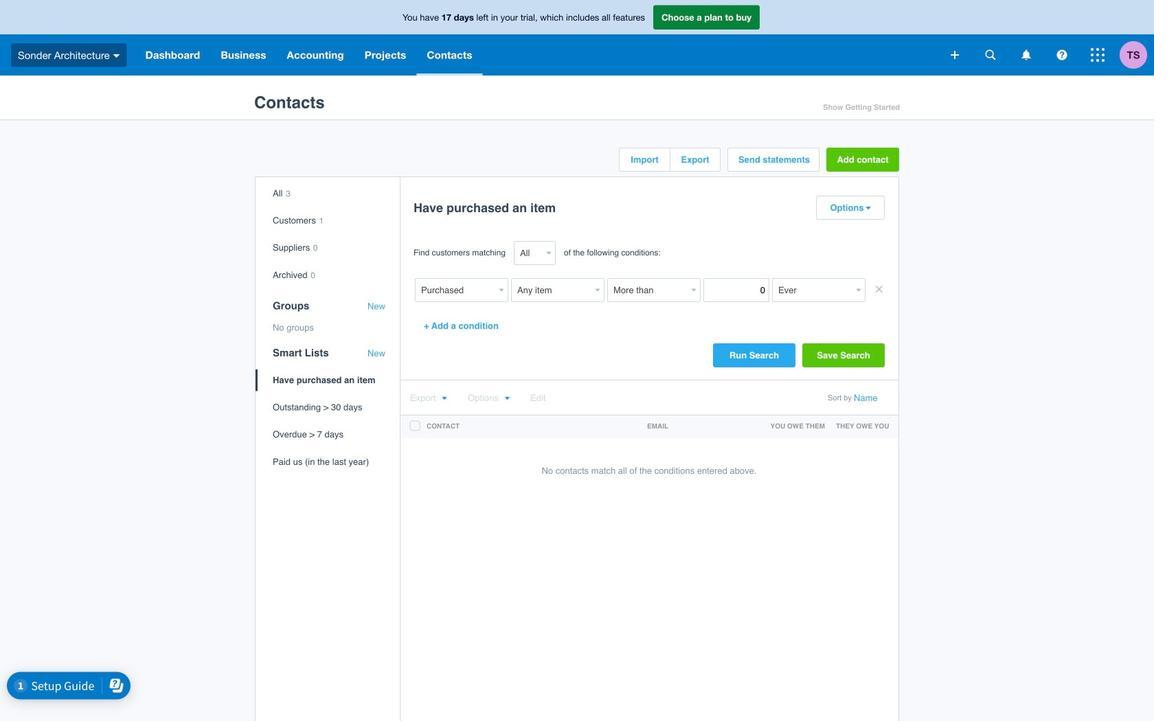 Task type: describe. For each thing, give the bounding box(es) containing it.
1 horizontal spatial el image
[[504, 396, 510, 401]]

0 horizontal spatial svg image
[[113, 54, 120, 58]]

0 horizontal spatial el image
[[441, 396, 447, 401]]

2 horizontal spatial el image
[[865, 206, 871, 211]]

1 horizontal spatial svg image
[[1057, 50, 1067, 60]]



Task type: vqa. For each thing, say whether or not it's contained in the screenshot.
banner
yes



Task type: locate. For each thing, give the bounding box(es) containing it.
svg image
[[1091, 48, 1105, 62], [985, 50, 996, 60], [1022, 50, 1031, 60], [951, 51, 959, 59]]

All text field
[[514, 241, 543, 265]]

banner
[[0, 0, 1154, 76]]

el image
[[865, 206, 871, 211], [441, 396, 447, 401], [504, 396, 510, 401]]

None text field
[[415, 278, 496, 302], [607, 278, 688, 302], [703, 278, 769, 302], [415, 278, 496, 302], [607, 278, 688, 302], [703, 278, 769, 302]]

None text field
[[511, 278, 592, 302], [772, 278, 853, 302], [511, 278, 592, 302], [772, 278, 853, 302]]

svg image
[[1057, 50, 1067, 60], [113, 54, 120, 58]]



